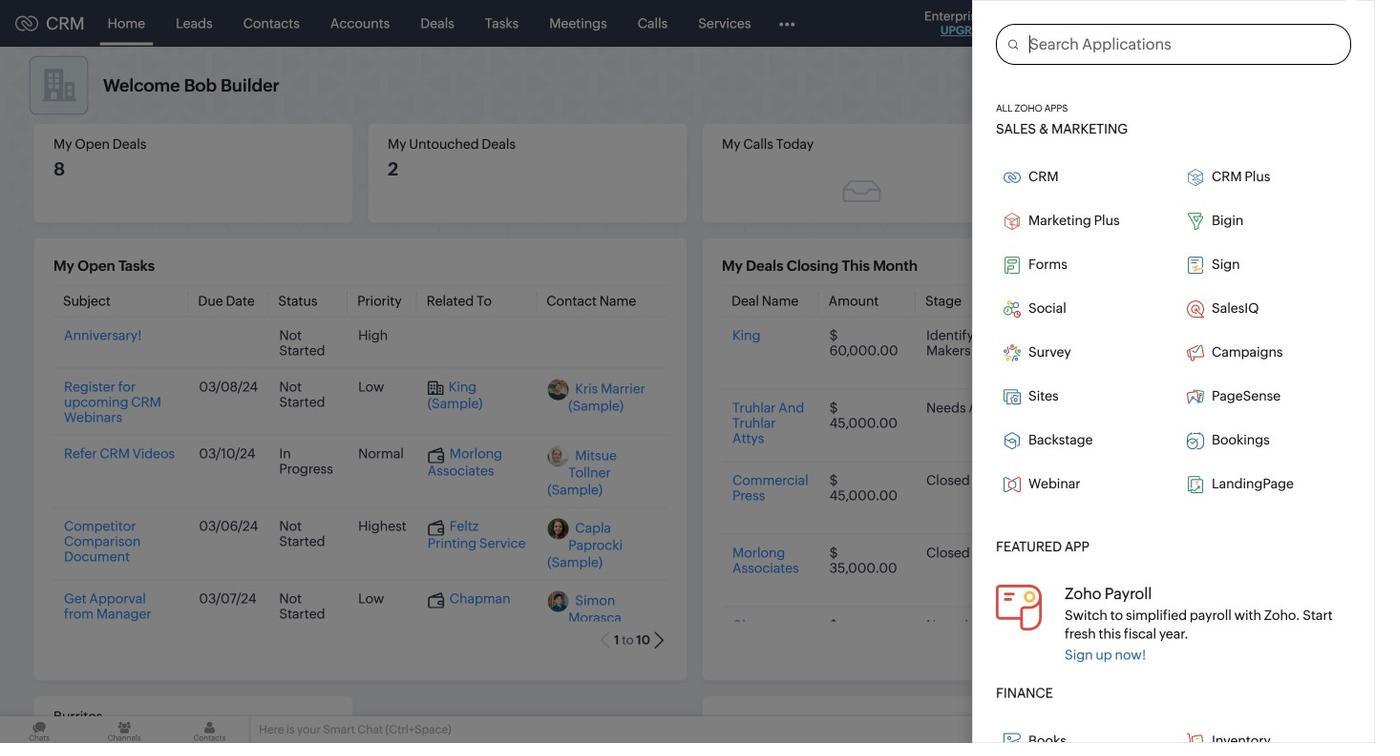 Task type: describe. For each thing, give the bounding box(es) containing it.
signals element
[[1125, 0, 1161, 47]]

search image
[[1097, 15, 1113, 32]]

search element
[[1086, 0, 1125, 47]]

create menu element
[[1039, 0, 1086, 46]]

Search Applications text field
[[1018, 25, 1350, 64]]

zoho payroll image
[[996, 585, 1042, 631]]



Task type: locate. For each thing, give the bounding box(es) containing it.
signals image
[[1136, 15, 1150, 32]]

chats image
[[0, 717, 78, 744]]

logo image
[[15, 16, 38, 31]]

channels image
[[85, 717, 164, 744]]

profile element
[[1278, 0, 1331, 46]]

calendar image
[[1173, 16, 1189, 31]]

create menu image
[[1050, 12, 1074, 35]]

profile image
[[1289, 8, 1320, 39]]

contacts image
[[170, 717, 249, 744]]



Task type: vqa. For each thing, say whether or not it's contained in the screenshot.
'Leota'
no



